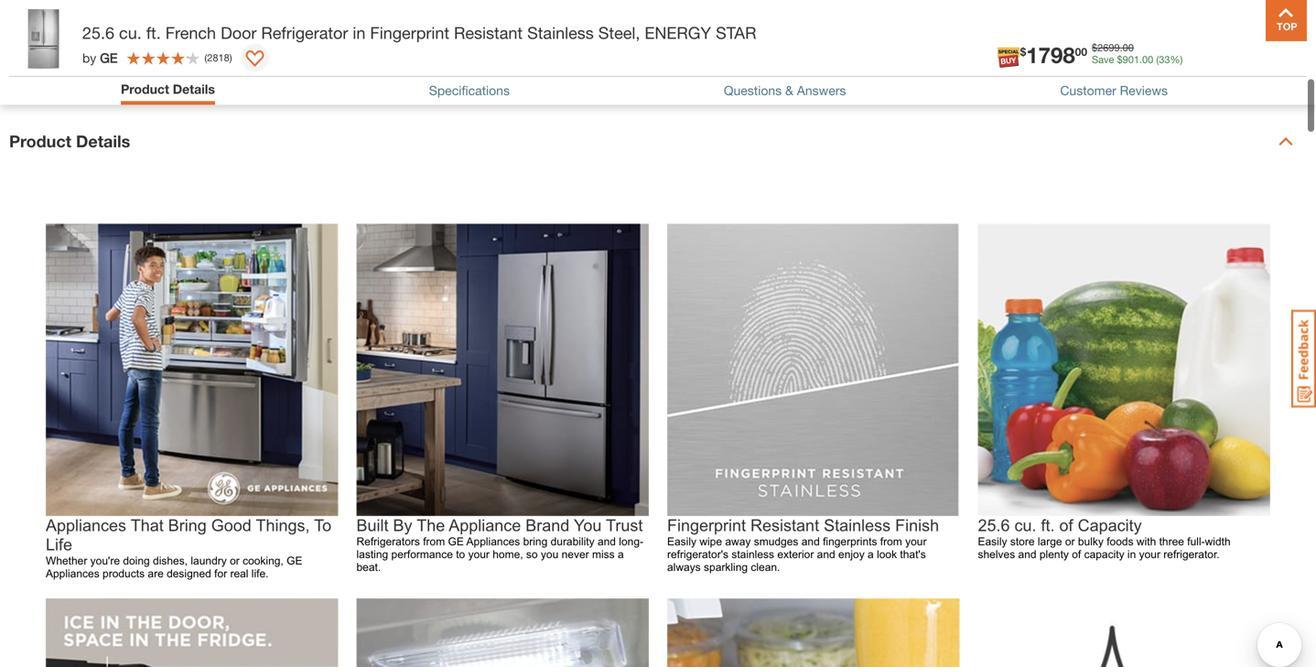 Task type: describe. For each thing, give the bounding box(es) containing it.
2 horizontal spatial 00
[[1142, 54, 1154, 66]]

in
[[353, 23, 366, 43]]

answers
[[797, 83, 846, 98]]

$ 2699 . 00 save $ 901 . 00 ( 33 %)
[[1092, 42, 1183, 66]]

save
[[1092, 54, 1114, 66]]

2699
[[1098, 42, 1120, 54]]

25.6 cu. ft. french door refrigerator in fingerprint resistant stainless steel, energy star
[[82, 23, 756, 43]]

2 horizontal spatial $
[[1117, 54, 1123, 66]]

questions & answers
[[724, 83, 846, 98]]

cu.
[[119, 23, 142, 43]]

0 horizontal spatial .
[[1120, 42, 1123, 54]]

refrigerator
[[261, 23, 348, 43]]

1 vertical spatial product details
[[9, 131, 130, 151]]

feedback link image
[[1292, 309, 1316, 408]]

1 horizontal spatial product
[[121, 81, 169, 97]]

0 horizontal spatial (
[[204, 52, 207, 64]]

1 horizontal spatial .
[[1140, 54, 1142, 66]]

fingerprint
[[370, 23, 449, 43]]

0 horizontal spatial details
[[76, 131, 130, 151]]

print
[[648, 12, 678, 30]]

top button
[[1266, 0, 1307, 41]]

0 vertical spatial details
[[173, 81, 215, 97]]

display image
[[246, 50, 264, 69]]

33
[[1159, 54, 1170, 66]]

french
[[165, 23, 216, 43]]

resistant
[[454, 23, 523, 43]]

( 2818 )
[[204, 52, 232, 64]]

( inside $ 2699 . 00 save $ 901 . 00 ( 33 %)
[[1156, 54, 1159, 66]]

stainless
[[527, 23, 594, 43]]

caret image
[[1279, 134, 1293, 149]]

1798
[[1026, 42, 1075, 68]]



Task type: locate. For each thing, give the bounding box(es) containing it.
star
[[716, 23, 756, 43]]

00 right 2699
[[1123, 42, 1134, 54]]

( left ')'
[[204, 52, 207, 64]]

$ inside $ 1798 00
[[1020, 45, 1026, 58]]

0 horizontal spatial $
[[1020, 45, 1026, 58]]

1 horizontal spatial $
[[1092, 42, 1098, 54]]

901
[[1123, 54, 1140, 66]]

print button
[[619, 10, 678, 37]]

specifications
[[429, 83, 510, 98]]

. left "33"
[[1140, 54, 1142, 66]]

$ left save
[[1020, 45, 1026, 58]]

door
[[221, 23, 257, 43]]

1 horizontal spatial (
[[1156, 54, 1159, 66]]

00 left save
[[1075, 45, 1087, 58]]

00 left "33"
[[1142, 54, 1154, 66]]

$
[[1092, 42, 1098, 54], [1020, 45, 1026, 58], [1117, 54, 1123, 66]]

0 vertical spatial product
[[121, 81, 169, 97]]

specifications button
[[429, 83, 510, 98], [429, 83, 510, 98]]

energy
[[645, 23, 711, 43]]

1 horizontal spatial 00
[[1123, 42, 1134, 54]]

by ge
[[82, 50, 118, 65]]

00 inside $ 1798 00
[[1075, 45, 1087, 58]]

. right save
[[1120, 42, 1123, 54]]

25.6
[[82, 23, 114, 43]]

$ 1798 00
[[1020, 42, 1087, 68]]

product image image
[[14, 9, 73, 69]]

details down ( 2818 )
[[173, 81, 215, 97]]

customer reviews button
[[1060, 83, 1168, 98], [1060, 83, 1168, 98]]

$ left 901
[[1092, 42, 1098, 54]]

)
[[229, 52, 232, 64]]

questions
[[724, 83, 782, 98]]

%)
[[1170, 54, 1183, 66]]

product details button
[[121, 81, 215, 100], [121, 81, 215, 97], [0, 105, 1316, 178]]

1 vertical spatial product
[[9, 131, 71, 151]]

&
[[785, 83, 793, 98]]

product details down by at the left of page
[[9, 131, 130, 151]]

product details
[[121, 81, 215, 97], [9, 131, 130, 151]]

product
[[121, 81, 169, 97], [9, 131, 71, 151]]

$ right save
[[1117, 54, 1123, 66]]

1 vertical spatial details
[[76, 131, 130, 151]]

1 horizontal spatial details
[[173, 81, 215, 97]]

$ for 2699
[[1092, 42, 1098, 54]]

.
[[1120, 42, 1123, 54], [1140, 54, 1142, 66]]

0 horizontal spatial product
[[9, 131, 71, 151]]

share
[[715, 12, 753, 30]]

customer reviews
[[1060, 83, 1168, 98]]

product details down ft. at left top
[[121, 81, 215, 97]]

share button
[[686, 10, 753, 37]]

by
[[82, 50, 96, 65]]

reviews
[[1120, 83, 1168, 98]]

questions & answers button
[[724, 83, 846, 98], [724, 83, 846, 98]]

2818
[[207, 52, 229, 64]]

0 horizontal spatial 00
[[1075, 45, 1087, 58]]

ft.
[[146, 23, 161, 43]]

ge
[[100, 50, 118, 65]]

$ for 1798
[[1020, 45, 1026, 58]]

details
[[173, 81, 215, 97], [76, 131, 130, 151]]

customer
[[1060, 83, 1116, 98]]

steel,
[[598, 23, 640, 43]]

00
[[1123, 42, 1134, 54], [1075, 45, 1087, 58], [1142, 54, 1154, 66]]

0 vertical spatial product details
[[121, 81, 215, 97]]

(
[[204, 52, 207, 64], [1156, 54, 1159, 66]]

( left %)
[[1156, 54, 1159, 66]]

details down by ge
[[76, 131, 130, 151]]



Task type: vqa. For each thing, say whether or not it's contained in the screenshot.
Product
yes



